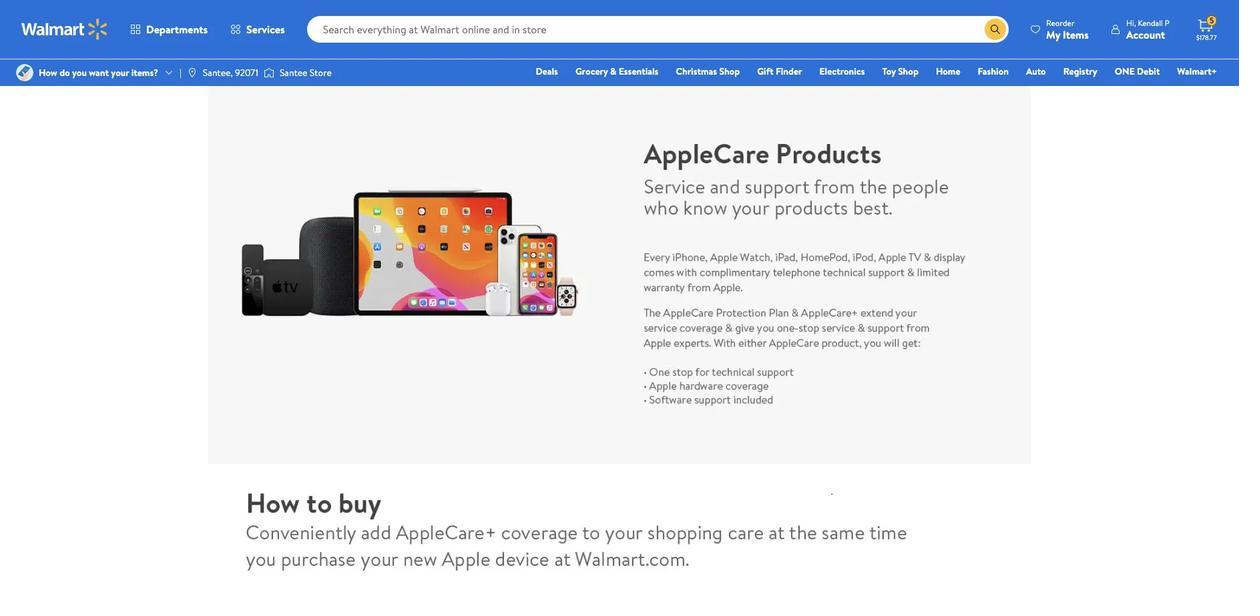 Task type: vqa. For each thing, say whether or not it's contained in the screenshot.
Gift Cards
no



Task type: describe. For each thing, give the bounding box(es) containing it.
$178.77
[[1196, 33, 1217, 42]]

electronics link
[[813, 64, 871, 79]]

auto
[[1026, 65, 1046, 78]]

walmart image
[[21, 19, 108, 40]]

services button
[[219, 13, 296, 45]]

gift finder
[[757, 65, 802, 78]]

home link
[[930, 64, 966, 79]]

p
[[1165, 17, 1170, 28]]

&
[[610, 65, 617, 78]]

finder
[[776, 65, 802, 78]]

toy
[[882, 65, 896, 78]]

5 $178.77
[[1196, 15, 1217, 42]]

home
[[936, 65, 960, 78]]

walmart+ link
[[1171, 64, 1223, 79]]

gift finder link
[[751, 64, 808, 79]]

92071
[[235, 66, 258, 79]]

 image for santee, 92071
[[187, 67, 197, 78]]

toy shop
[[882, 65, 919, 78]]

toy shop link
[[876, 64, 925, 79]]

|
[[180, 66, 181, 79]]

items?
[[131, 66, 158, 79]]

auto link
[[1020, 64, 1052, 79]]

do
[[60, 66, 70, 79]]

christmas shop
[[676, 65, 740, 78]]

want
[[89, 66, 109, 79]]

Search search field
[[307, 16, 1009, 43]]

hi,
[[1126, 17, 1136, 28]]

deals link
[[530, 64, 564, 79]]

store
[[310, 66, 332, 79]]

departments
[[146, 22, 208, 37]]

one debit link
[[1109, 64, 1166, 79]]

santee, 92071
[[203, 66, 258, 79]]

electronics
[[819, 65, 865, 78]]



Task type: locate. For each thing, give the bounding box(es) containing it.
items
[[1063, 27, 1089, 42]]

shop
[[719, 65, 740, 78], [898, 65, 919, 78]]

registry link
[[1057, 64, 1103, 79]]

 image right |
[[187, 67, 197, 78]]

1 horizontal spatial shop
[[898, 65, 919, 78]]

debit
[[1137, 65, 1160, 78]]

fashion link
[[972, 64, 1015, 79]]

walmart+
[[1177, 65, 1217, 78]]

 image right 92071
[[264, 66, 274, 79]]

5
[[1210, 15, 1214, 26]]

departments button
[[119, 13, 219, 45]]

shop for toy shop
[[898, 65, 919, 78]]

1 horizontal spatial  image
[[187, 67, 197, 78]]

kendall
[[1138, 17, 1163, 28]]

reorder my items
[[1046, 17, 1089, 42]]

grocery & essentials
[[575, 65, 658, 78]]

gift
[[757, 65, 773, 78]]

santee store
[[280, 66, 332, 79]]

shop for christmas shop
[[719, 65, 740, 78]]

 image left how
[[16, 64, 33, 81]]

fashion
[[978, 65, 1009, 78]]

your
[[111, 66, 129, 79]]

reorder
[[1046, 17, 1074, 28]]

shop right 'christmas'
[[719, 65, 740, 78]]

santee
[[280, 66, 307, 79]]

grocery & essentials link
[[569, 64, 664, 79]]

santee,
[[203, 66, 233, 79]]

 image for how do you want your items?
[[16, 64, 33, 81]]

hi, kendall p account
[[1126, 17, 1170, 42]]

 image for santee store
[[264, 66, 274, 79]]

my
[[1046, 27, 1060, 42]]

christmas
[[676, 65, 717, 78]]

2 horizontal spatial  image
[[264, 66, 274, 79]]

search icon image
[[990, 24, 1001, 35]]

you
[[72, 66, 87, 79]]

one
[[1115, 65, 1135, 78]]

services
[[246, 22, 285, 37]]

christmas shop link
[[670, 64, 746, 79]]

grocery
[[575, 65, 608, 78]]

how do you want your items?
[[39, 66, 158, 79]]

how
[[39, 66, 57, 79]]

deals
[[536, 65, 558, 78]]

one debit
[[1115, 65, 1160, 78]]

0 horizontal spatial  image
[[16, 64, 33, 81]]

0 horizontal spatial shop
[[719, 65, 740, 78]]

Walmart Site-Wide search field
[[307, 16, 1009, 43]]

account
[[1126, 27, 1165, 42]]

1 shop from the left
[[719, 65, 740, 78]]

2 shop from the left
[[898, 65, 919, 78]]

essentials
[[619, 65, 658, 78]]

 image
[[16, 64, 33, 81], [264, 66, 274, 79], [187, 67, 197, 78]]

registry
[[1063, 65, 1097, 78]]

shop right toy
[[898, 65, 919, 78]]



